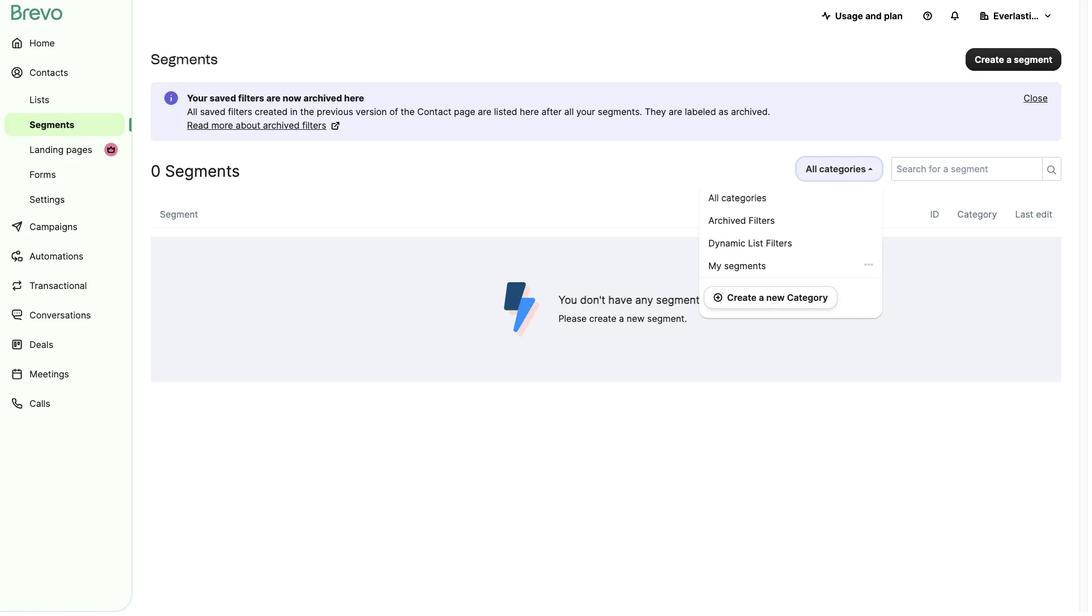Task type: describe. For each thing, give the bounding box(es) containing it.
1 vertical spatial here
[[520, 106, 539, 117]]

last edit
[[1016, 209, 1053, 220]]

my
[[709, 260, 722, 272]]

all categories button
[[797, 157, 883, 181]]

any
[[636, 294, 654, 307]]

landing
[[29, 144, 64, 155]]

please create a new segment.
[[559, 313, 687, 324]]

ethereal
[[1045, 10, 1082, 22]]

segment
[[160, 209, 198, 220]]

about
[[236, 120, 261, 131]]

landing pages
[[29, 144, 92, 155]]

create a new category
[[728, 292, 828, 303]]

segments. inside the your saved filters are now archived here all saved filters created in the previous version of the contact page are listed here after all your segments. they are labeled as archived.
[[598, 106, 643, 117]]

dynamic list filters
[[709, 238, 793, 249]]

id
[[931, 209, 940, 220]]

all categories inside button
[[806, 163, 867, 175]]

contact
[[418, 106, 452, 117]]

1 horizontal spatial all
[[709, 192, 719, 204]]

have
[[609, 294, 633, 307]]

close
[[1024, 92, 1049, 104]]

list
[[749, 238, 764, 249]]

created
[[255, 106, 288, 117]]

version
[[356, 106, 387, 117]]

in
[[290, 106, 298, 117]]

everlasting ethereal
[[994, 10, 1082, 22]]

search button
[[1043, 158, 1062, 180]]

categories inside button
[[820, 163, 867, 175]]

create
[[590, 313, 617, 324]]

create a segment button
[[966, 48, 1062, 71]]

alert containing your saved filters are now archived here
[[151, 82, 1062, 141]]

segments
[[725, 260, 767, 272]]

create for create a segment
[[975, 54, 1005, 65]]

please
[[559, 313, 587, 324]]

1 vertical spatial filters
[[228, 106, 252, 117]]

home link
[[5, 29, 125, 57]]

create a new category button
[[704, 286, 838, 309]]

archived
[[709, 215, 747, 226]]

create a segment
[[975, 54, 1053, 65]]

automations link
[[5, 243, 125, 270]]

campaigns link
[[5, 213, 125, 240]]

automations
[[29, 251, 83, 262]]

read
[[187, 120, 209, 131]]

after
[[542, 106, 562, 117]]

0 horizontal spatial all categories
[[709, 192, 767, 204]]

your saved filters are now archived here all saved filters created in the previous version of the contact page are listed here after all your segments. they are labeled as archived.
[[187, 92, 771, 117]]

archived filters
[[709, 215, 775, 226]]

everlasting ethereal button
[[971, 5, 1082, 27]]

0 horizontal spatial new
[[627, 313, 645, 324]]

your
[[577, 106, 596, 117]]

edit
[[1037, 209, 1053, 220]]

now
[[283, 92, 302, 104]]

transactional
[[29, 280, 87, 291]]

your
[[187, 92, 208, 104]]

2 vertical spatial filters
[[302, 120, 327, 131]]

category inside button
[[788, 292, 828, 303]]

segment.
[[648, 313, 687, 324]]

1 vertical spatial archived
[[263, 120, 300, 131]]

calls
[[29, 398, 50, 409]]

contacts
[[29, 67, 68, 78]]

don't
[[581, 294, 606, 307]]

0 horizontal spatial categories
[[722, 192, 767, 204]]

a for new
[[759, 292, 765, 303]]

1 vertical spatial filters
[[766, 238, 793, 249]]

usage and plan
[[836, 10, 903, 22]]

calls link
[[5, 390, 125, 417]]

archived.
[[732, 106, 771, 117]]

0 vertical spatial filters
[[238, 92, 264, 104]]

0 vertical spatial filters
[[749, 215, 775, 226]]

0 horizontal spatial are
[[267, 92, 281, 104]]

and
[[866, 10, 882, 22]]

2 the from the left
[[401, 106, 415, 117]]

previous
[[317, 106, 353, 117]]

meetings link
[[5, 361, 125, 388]]

close link
[[1024, 91, 1049, 105]]

settings
[[29, 194, 65, 205]]



Task type: locate. For each thing, give the bounding box(es) containing it.
home
[[29, 37, 55, 49]]

meetings
[[29, 369, 69, 380]]

1 horizontal spatial are
[[478, 106, 492, 117]]

all inside the your saved filters are now archived here all saved filters created in the previous version of the contact page are listed here after all your segments. they are labeled as archived.
[[187, 106, 198, 117]]

plan
[[885, 10, 903, 22]]

lists link
[[5, 88, 125, 111]]

0 vertical spatial create
[[975, 54, 1005, 65]]

alert
[[151, 82, 1062, 141]]

1 vertical spatial segments
[[29, 119, 74, 130]]

0 horizontal spatial all
[[187, 106, 198, 117]]

create for create a new category
[[728, 292, 757, 303]]

0 vertical spatial new
[[767, 292, 785, 303]]

landing pages link
[[5, 138, 125, 161]]

0 horizontal spatial create
[[728, 292, 757, 303]]

1 vertical spatial create
[[728, 292, 757, 303]]

0 vertical spatial all
[[187, 106, 198, 117]]

segments. up segment. at the bottom right of the page
[[657, 294, 709, 307]]

archived inside the your saved filters are now archived here all saved filters created in the previous version of the contact page are listed here after all your segments. they are labeled as archived.
[[304, 92, 342, 104]]

contacts link
[[5, 59, 125, 86]]

archived up previous at the top of the page
[[304, 92, 342, 104]]

0 vertical spatial archived
[[304, 92, 342, 104]]

listed
[[494, 106, 518, 117]]

conversations link
[[5, 302, 125, 329]]

a inside button
[[1007, 54, 1012, 65]]

a
[[1007, 54, 1012, 65], [759, 292, 765, 303], [619, 313, 625, 324]]

category
[[958, 209, 998, 220], [788, 292, 828, 303]]

1 horizontal spatial category
[[958, 209, 998, 220]]

read more about archived filters link
[[187, 119, 340, 132]]

1 vertical spatial saved
[[200, 106, 226, 117]]

new inside button
[[767, 292, 785, 303]]

usage
[[836, 10, 864, 22]]

everlasting
[[994, 10, 1043, 22]]

are right page
[[478, 106, 492, 117]]

are
[[267, 92, 281, 104], [478, 106, 492, 117], [669, 106, 683, 117]]

filters
[[238, 92, 264, 104], [228, 106, 252, 117], [302, 120, 327, 131]]

archived down created
[[263, 120, 300, 131]]

dynamic
[[709, 238, 746, 249]]

1 horizontal spatial here
[[520, 106, 539, 117]]

create
[[975, 54, 1005, 65], [728, 292, 757, 303]]

filters down previous at the top of the page
[[302, 120, 327, 131]]

1 vertical spatial all
[[806, 163, 818, 175]]

1 vertical spatial new
[[627, 313, 645, 324]]

1 horizontal spatial segments.
[[657, 294, 709, 307]]

2 vertical spatial segments
[[165, 162, 240, 181]]

2 horizontal spatial all
[[806, 163, 818, 175]]

saved up more
[[200, 106, 226, 117]]

all
[[565, 106, 574, 117]]

0 vertical spatial a
[[1007, 54, 1012, 65]]

last
[[1016, 209, 1034, 220]]

filters right list
[[766, 238, 793, 249]]

1 vertical spatial a
[[759, 292, 765, 303]]

2 vertical spatial a
[[619, 313, 625, 324]]

1 horizontal spatial create
[[975, 54, 1005, 65]]

deals
[[29, 339, 53, 350]]

0 horizontal spatial a
[[619, 313, 625, 324]]

2 horizontal spatial are
[[669, 106, 683, 117]]

read more about archived filters
[[187, 120, 327, 131]]

a down have
[[619, 313, 625, 324]]

1 vertical spatial segments.
[[657, 294, 709, 307]]

0 vertical spatial here
[[344, 92, 364, 104]]

saved
[[210, 92, 236, 104], [200, 106, 226, 117]]

here up version
[[344, 92, 364, 104]]

segments down "read" in the left top of the page
[[165, 162, 240, 181]]

the
[[300, 106, 314, 117], [401, 106, 415, 117]]

0 horizontal spatial archived
[[263, 120, 300, 131]]

0 horizontal spatial the
[[300, 106, 314, 117]]

segment
[[1015, 54, 1053, 65]]

0 horizontal spatial segments.
[[598, 106, 643, 117]]

forms
[[29, 169, 56, 180]]

segments inside "link"
[[29, 119, 74, 130]]

1 horizontal spatial a
[[759, 292, 765, 303]]

all categories
[[806, 163, 867, 175], [709, 192, 767, 204]]

lists
[[29, 94, 49, 105]]

1 horizontal spatial new
[[767, 292, 785, 303]]

campaigns
[[29, 221, 77, 233]]

1 horizontal spatial archived
[[304, 92, 342, 104]]

1 horizontal spatial the
[[401, 106, 415, 117]]

1 vertical spatial all categories
[[709, 192, 767, 204]]

segments.
[[598, 106, 643, 117], [657, 294, 709, 307]]

0 horizontal spatial category
[[788, 292, 828, 303]]

you
[[559, 294, 578, 307]]

Search for a segment search field
[[893, 158, 1038, 180]]

0 vertical spatial segments.
[[598, 106, 643, 117]]

saved right your
[[210, 92, 236, 104]]

1 vertical spatial categories
[[722, 192, 767, 204]]

as
[[719, 106, 729, 117]]

search image
[[1048, 166, 1057, 175]]

1 the from the left
[[300, 106, 314, 117]]

forms link
[[5, 163, 125, 186]]

a for segment
[[1007, 54, 1012, 65]]

usage and plan button
[[813, 5, 912, 27]]

0 segments
[[151, 162, 240, 181]]

of
[[390, 106, 398, 117]]

filters up created
[[238, 92, 264, 104]]

my segments
[[709, 260, 767, 272]]

0 vertical spatial saved
[[210, 92, 236, 104]]

0 horizontal spatial here
[[344, 92, 364, 104]]

filters up list
[[749, 215, 775, 226]]

0 vertical spatial segments
[[151, 51, 218, 67]]

segments up the landing
[[29, 119, 74, 130]]

0
[[151, 162, 161, 181]]

the right of
[[401, 106, 415, 117]]

filters up about
[[228, 106, 252, 117]]

new
[[767, 292, 785, 303], [627, 313, 645, 324]]

they
[[645, 106, 667, 117]]

create inside button
[[728, 292, 757, 303]]

0 vertical spatial all categories
[[806, 163, 867, 175]]

segments link
[[5, 113, 125, 136]]

you don't have any segments.
[[559, 294, 709, 307]]

a inside button
[[759, 292, 765, 303]]

segments. right your
[[598, 106, 643, 117]]

1 vertical spatial category
[[788, 292, 828, 303]]

here
[[344, 92, 364, 104], [520, 106, 539, 117]]

conversations
[[29, 310, 91, 321]]

segments up your
[[151, 51, 218, 67]]

all inside button
[[806, 163, 818, 175]]

1 horizontal spatial categories
[[820, 163, 867, 175]]

2 vertical spatial all
[[709, 192, 719, 204]]

all
[[187, 106, 198, 117], [806, 163, 818, 175], [709, 192, 719, 204]]

filters
[[749, 215, 775, 226], [766, 238, 793, 249]]

page
[[454, 106, 476, 117]]

settings link
[[5, 188, 125, 211]]

deals link
[[5, 331, 125, 358]]

labeled
[[685, 106, 717, 117]]

2 horizontal spatial a
[[1007, 54, 1012, 65]]

create left "segment"
[[975, 54, 1005, 65]]

0 vertical spatial category
[[958, 209, 998, 220]]

create down the segments
[[728, 292, 757, 303]]

categories
[[820, 163, 867, 175], [722, 192, 767, 204]]

left___rvooi image
[[107, 145, 116, 154]]

a left "segment"
[[1007, 54, 1012, 65]]

transactional link
[[5, 272, 125, 299]]

create inside button
[[975, 54, 1005, 65]]

more
[[211, 120, 233, 131]]

1 horizontal spatial all categories
[[806, 163, 867, 175]]

are right 'they'
[[669, 106, 683, 117]]

the right in
[[300, 106, 314, 117]]

here left after
[[520, 106, 539, 117]]

pages
[[66, 144, 92, 155]]

0 vertical spatial categories
[[820, 163, 867, 175]]

segments
[[151, 51, 218, 67], [29, 119, 74, 130], [165, 162, 240, 181]]

a down the segments
[[759, 292, 765, 303]]

are up created
[[267, 92, 281, 104]]



Task type: vqa. For each thing, say whether or not it's contained in the screenshot.
the bottom a
yes



